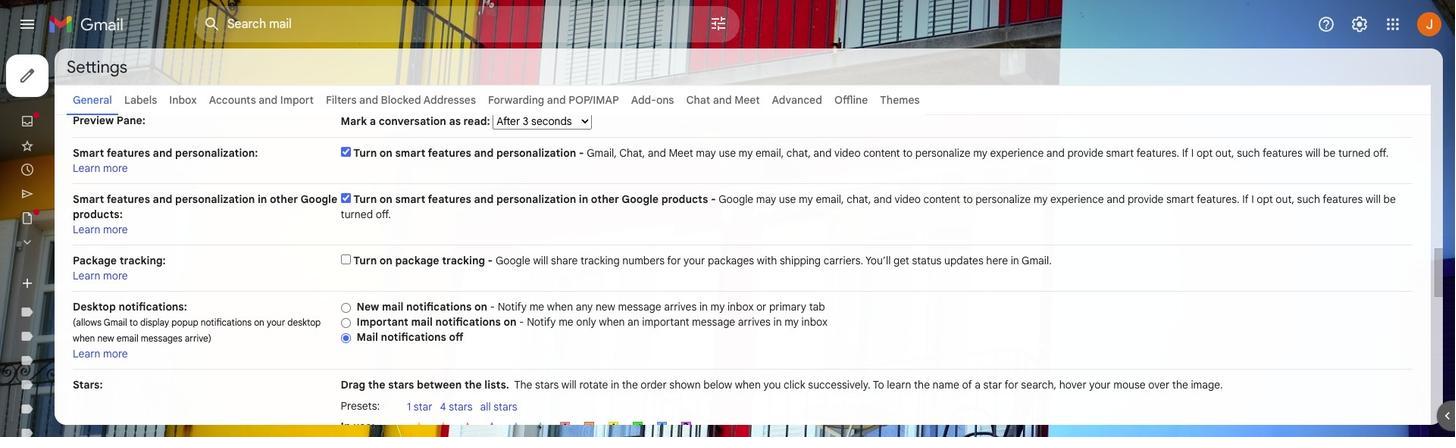 Task type: locate. For each thing, give the bounding box(es) containing it.
for left search,
[[1005, 378, 1019, 392]]

forwarding
[[488, 93, 545, 107]]

mark a conversation as read:
[[341, 114, 493, 128]]

1
[[407, 400, 411, 414]]

learn more link
[[73, 162, 128, 175], [73, 223, 128, 237], [73, 269, 128, 283], [73, 347, 128, 361]]

content up google may use my email, chat, and video content to personalize my experience and provide smart features. if i opt out, such features will be turned off.
[[864, 146, 901, 160]]

turn
[[353, 146, 377, 160], [353, 193, 377, 206], [353, 254, 377, 268]]

inbox
[[728, 300, 754, 314], [802, 315, 828, 329]]

inbox left or
[[728, 300, 754, 314]]

1 horizontal spatial if
[[1243, 193, 1249, 206]]

turn on package tracking - google will share tracking numbers for your packages with shipping carriers. you'll get status updates here in gmail.
[[353, 254, 1052, 268]]

0 horizontal spatial email,
[[756, 146, 784, 160]]

0 vertical spatial may
[[696, 146, 716, 160]]

blue info image
[[654, 420, 670, 435]]

3 learn more link from the top
[[73, 269, 128, 283]]

1 horizontal spatial opt
[[1257, 193, 1274, 206]]

0 horizontal spatial me
[[530, 300, 545, 314]]

may
[[696, 146, 716, 160], [757, 193, 777, 206]]

5 the from the left
[[1173, 378, 1189, 392]]

desktop
[[288, 317, 321, 328]]

2 other from the left
[[591, 193, 620, 206]]

1 vertical spatial experience
[[1051, 193, 1105, 206]]

a right of
[[975, 378, 981, 392]]

personalize down themes at top
[[916, 146, 971, 160]]

0 horizontal spatial video
[[835, 146, 861, 160]]

gmail image
[[49, 9, 131, 39]]

4 learn from the top
[[73, 347, 100, 361]]

in down personalization:
[[258, 193, 267, 206]]

if inside google may use my email, chat, and video content to personalize my experience and provide smart features. if i opt out, such features will be turned off.
[[1243, 193, 1249, 206]]

None checkbox
[[341, 147, 351, 157]]

1 vertical spatial me
[[559, 315, 574, 329]]

2 smart from the top
[[73, 193, 104, 206]]

more down preview pane:
[[103, 162, 128, 175]]

1 vertical spatial use
[[779, 193, 797, 206]]

features.
[[1137, 146, 1180, 160], [1197, 193, 1240, 206]]

0 horizontal spatial your
[[267, 317, 285, 328]]

may up with
[[757, 193, 777, 206]]

video down the offline
[[835, 146, 861, 160]]

0 horizontal spatial turned
[[341, 208, 373, 221]]

smart
[[395, 146, 426, 160], [1107, 146, 1135, 160], [395, 193, 426, 206], [1167, 193, 1195, 206]]

add-ons
[[631, 93, 674, 107]]

- for any
[[490, 300, 495, 314]]

features inside google may use my email, chat, and video content to personalize my experience and provide smart features. if i opt out, such features will be turned off.
[[1323, 193, 1364, 206]]

in
[[258, 193, 267, 206], [579, 193, 589, 206], [1011, 254, 1020, 268], [700, 300, 708, 314], [774, 315, 782, 329], [611, 378, 620, 392]]

smart inside google may use my email, chat, and video content to personalize my experience and provide smart features. if i opt out, such features will be turned off.
[[1167, 193, 1195, 206]]

1 learn more link from the top
[[73, 162, 128, 175]]

0 vertical spatial your
[[684, 254, 705, 268]]

in down gmail,
[[579, 193, 589, 206]]

mail up important
[[382, 300, 404, 314]]

more down package
[[103, 269, 128, 283]]

personalization down personalization:
[[175, 193, 255, 206]]

over
[[1149, 378, 1170, 392]]

more inside the smart features and personalization in other google products: learn more
[[103, 223, 128, 237]]

to up email
[[130, 317, 138, 328]]

the right drag
[[368, 378, 386, 392]]

products
[[662, 193, 709, 206]]

0 horizontal spatial a
[[370, 114, 376, 128]]

1 smart from the top
[[73, 146, 104, 160]]

arrives down or
[[738, 315, 771, 329]]

1 vertical spatial provide
[[1128, 193, 1164, 206]]

me
[[530, 300, 545, 314], [559, 315, 574, 329]]

learn more link up products:
[[73, 162, 128, 175]]

turn for turn on smart features and personalization in other google products -
[[353, 193, 377, 206]]

1 horizontal spatial provide
[[1128, 193, 1164, 206]]

notify left only
[[527, 315, 556, 329]]

email, down advanced
[[756, 146, 784, 160]]

turn for turn on package tracking - google will share tracking numbers for your packages with shipping carriers. you'll get status updates here in gmail.
[[353, 254, 377, 268]]

your left desktop at the bottom of the page
[[267, 317, 285, 328]]

use down chat and meet link at the top
[[719, 146, 736, 160]]

1 vertical spatial video
[[895, 193, 921, 206]]

arrives up important
[[664, 300, 697, 314]]

0 horizontal spatial new
[[97, 333, 114, 344]]

more inside package tracking: learn more
[[103, 269, 128, 283]]

None checkbox
[[341, 193, 351, 203], [341, 255, 351, 265], [341, 193, 351, 203], [341, 255, 351, 265]]

0 vertical spatial such
[[1238, 146, 1261, 160]]

be
[[1324, 146, 1336, 160], [1384, 193, 1397, 206]]

smart inside smart features and personalization: learn more
[[73, 146, 104, 160]]

off.
[[1374, 146, 1389, 160], [376, 208, 391, 221]]

1 horizontal spatial tracking
[[581, 254, 620, 268]]

smart up products:
[[73, 193, 104, 206]]

0 horizontal spatial out,
[[1216, 146, 1235, 160]]

1 horizontal spatial chat,
[[847, 193, 871, 206]]

1 horizontal spatial for
[[1005, 378, 1019, 392]]

may up products
[[696, 146, 716, 160]]

shipping
[[780, 254, 821, 268]]

smart for smart features and personalization in other google products: learn more
[[73, 193, 104, 206]]

1 horizontal spatial video
[[895, 193, 921, 206]]

off. inside google may use my email, chat, and video content to personalize my experience and provide smart features. if i opt out, such features will be turned off.
[[376, 208, 391, 221]]

mail up mail notifications off
[[411, 315, 433, 329]]

notify for notify me when any new message arrives in my inbox or primary tab
[[498, 300, 527, 314]]

personalization up share
[[497, 193, 576, 206]]

the left order
[[622, 378, 638, 392]]

1 horizontal spatial content
[[924, 193, 961, 206]]

1 vertical spatial chat,
[[847, 193, 871, 206]]

4 more from the top
[[103, 347, 128, 361]]

here
[[987, 254, 1009, 268]]

navigation
[[0, 49, 182, 438]]

me left any
[[530, 300, 545, 314]]

0 vertical spatial email,
[[756, 146, 784, 160]]

0 horizontal spatial use
[[719, 146, 736, 160]]

a
[[370, 114, 376, 128], [975, 378, 981, 392]]

notify
[[498, 300, 527, 314], [527, 315, 556, 329]]

chat,
[[620, 146, 645, 160]]

1 vertical spatial to
[[964, 193, 973, 206]]

mail for new
[[382, 300, 404, 314]]

0 horizontal spatial chat,
[[787, 146, 811, 160]]

1 vertical spatial out,
[[1276, 193, 1295, 206]]

1 horizontal spatial experience
[[1051, 193, 1105, 206]]

message right important
[[692, 315, 736, 329]]

share
[[551, 254, 578, 268]]

-
[[579, 146, 584, 160], [711, 193, 716, 206], [488, 254, 493, 268], [490, 300, 495, 314], [519, 315, 524, 329]]

personalize up here
[[976, 193, 1031, 206]]

important
[[357, 315, 409, 329]]

1 turn from the top
[[353, 146, 377, 160]]

0 vertical spatial inbox
[[728, 300, 754, 314]]

3 more from the top
[[103, 269, 128, 283]]

learn more link down email
[[73, 347, 128, 361]]

google inside google may use my email, chat, and video content to personalize my experience and provide smart features. if i opt out, such features will be turned off.
[[719, 193, 754, 206]]

0 vertical spatial message
[[618, 300, 662, 314]]

inbox link
[[169, 93, 197, 107]]

0 horizontal spatial star
[[414, 400, 433, 414]]

3 learn from the top
[[73, 269, 100, 283]]

important mail notifications on - notify me only when an important message arrives in my inbox
[[357, 315, 828, 329]]

your left packages on the bottom of the page
[[684, 254, 705, 268]]

1 more from the top
[[103, 162, 128, 175]]

of
[[963, 378, 973, 392]]

0 vertical spatial if
[[1183, 146, 1189, 160]]

stars right the
[[535, 378, 559, 392]]

use inside google may use my email, chat, and video content to personalize my experience and provide smart features. if i opt out, such features will be turned off.
[[779, 193, 797, 206]]

3 turn from the top
[[353, 254, 377, 268]]

primary
[[770, 300, 807, 314]]

you'll
[[866, 254, 891, 268]]

1 vertical spatial may
[[757, 193, 777, 206]]

1 horizontal spatial mail
[[411, 315, 433, 329]]

0 horizontal spatial other
[[270, 193, 298, 206]]

1 horizontal spatial be
[[1384, 193, 1397, 206]]

1 horizontal spatial inbox
[[802, 315, 828, 329]]

chat,
[[787, 146, 811, 160], [847, 193, 871, 206]]

star right of
[[984, 378, 1003, 392]]

1 vertical spatial notify
[[527, 315, 556, 329]]

advanced search options image
[[704, 8, 734, 39]]

0 vertical spatial provide
[[1068, 146, 1104, 160]]

mail
[[382, 300, 404, 314], [411, 315, 433, 329]]

add-ons link
[[631, 93, 674, 107]]

learn more link down products:
[[73, 223, 128, 237]]

inbox down tab
[[802, 315, 828, 329]]

1 horizontal spatial your
[[684, 254, 705, 268]]

yellow bang image
[[606, 420, 621, 435]]

chat, down turn on smart features and personalization - gmail, chat, and meet may use my email, chat, and video content to personalize my experience and provide smart features. if i opt out, such features will be turned off.
[[847, 193, 871, 206]]

such
[[1238, 146, 1261, 160], [1298, 193, 1321, 206]]

1 vertical spatial such
[[1298, 193, 1321, 206]]

1 vertical spatial message
[[692, 315, 736, 329]]

0 vertical spatial i
[[1192, 146, 1195, 160]]

new up important mail notifications on - notify me only when an important message arrives in my inbox
[[596, 300, 616, 314]]

popup
[[172, 317, 198, 328]]

1 horizontal spatial personalize
[[976, 193, 1031, 206]]

personalization
[[497, 146, 576, 160], [175, 193, 255, 206], [497, 193, 576, 206]]

0 horizontal spatial off.
[[376, 208, 391, 221]]

1 tracking from the left
[[442, 254, 485, 268]]

1 learn from the top
[[73, 162, 100, 175]]

2 vertical spatial turn
[[353, 254, 377, 268]]

learn down package
[[73, 269, 100, 283]]

content up status
[[924, 193, 961, 206]]

a right mark at the top
[[370, 114, 376, 128]]

conversation
[[379, 114, 446, 128]]

1 vertical spatial your
[[267, 317, 285, 328]]

0 vertical spatial out,
[[1216, 146, 1235, 160]]

1 horizontal spatial features.
[[1197, 193, 1240, 206]]

when left "an"
[[599, 315, 625, 329]]

2 turn from the top
[[353, 193, 377, 206]]

chat, down advanced
[[787, 146, 811, 160]]

1 horizontal spatial me
[[559, 315, 574, 329]]

2 learn more link from the top
[[73, 223, 128, 237]]

green check image
[[630, 420, 645, 435]]

0 vertical spatial use
[[719, 146, 736, 160]]

to up the updates
[[964, 193, 973, 206]]

learn
[[73, 162, 100, 175], [73, 223, 100, 237], [73, 269, 100, 283], [73, 347, 100, 361]]

to down themes at top
[[903, 146, 913, 160]]

0 horizontal spatial such
[[1238, 146, 1261, 160]]

learn down products:
[[73, 223, 100, 237]]

0 horizontal spatial for
[[668, 254, 681, 268]]

forwarding and pop/imap link
[[488, 93, 619, 107]]

0 horizontal spatial to
[[130, 317, 138, 328]]

1 vertical spatial if
[[1243, 193, 1249, 206]]

my
[[739, 146, 753, 160], [974, 146, 988, 160], [799, 193, 813, 206], [1034, 193, 1048, 206], [711, 300, 725, 314], [785, 315, 799, 329]]

email,
[[756, 146, 784, 160], [816, 193, 845, 206]]

experience inside google may use my email, chat, and video content to personalize my experience and provide smart features. if i opt out, such features will be turned off.
[[1051, 193, 1105, 206]]

in down primary
[[774, 315, 782, 329]]

the right learn
[[914, 378, 930, 392]]

google may use my email, chat, and video content to personalize my experience and provide smart features. if i opt out, such features will be turned off.
[[341, 193, 1397, 221]]

learn inside the smart features and personalization in other google products: learn more
[[73, 223, 100, 237]]

lists.
[[485, 378, 509, 392]]

an
[[628, 315, 640, 329]]

0 vertical spatial content
[[864, 146, 901, 160]]

addresses
[[424, 93, 476, 107]]

1 vertical spatial be
[[1384, 193, 1397, 206]]

opt inside google may use my email, chat, and video content to personalize my experience and provide smart features. if i opt out, such features will be turned off.
[[1257, 193, 1274, 206]]

personalize inside google may use my email, chat, and video content to personalize my experience and provide smart features. if i opt out, such features will be turned off.
[[976, 193, 1031, 206]]

google
[[301, 193, 338, 206], [622, 193, 659, 206], [719, 193, 754, 206], [496, 254, 531, 268]]

new down gmail
[[97, 333, 114, 344]]

video down turn on smart features and personalization - gmail, chat, and meet may use my email, chat, and video content to personalize my experience and provide smart features. if i opt out, such features will be turned off.
[[895, 193, 921, 206]]

learn inside package tracking: learn more
[[73, 269, 100, 283]]

1 horizontal spatial new
[[596, 300, 616, 314]]

0 vertical spatial opt
[[1197, 146, 1213, 160]]

0 vertical spatial a
[[370, 114, 376, 128]]

learn up products:
[[73, 162, 100, 175]]

to
[[903, 146, 913, 160], [964, 193, 973, 206], [130, 317, 138, 328]]

personalize
[[916, 146, 971, 160], [976, 193, 1031, 206]]

themes
[[881, 93, 920, 107]]

0 vertical spatial chat,
[[787, 146, 811, 160]]

your
[[684, 254, 705, 268], [267, 317, 285, 328], [1090, 378, 1111, 392]]

1 vertical spatial turn
[[353, 193, 377, 206]]

mail
[[357, 331, 378, 344]]

0 vertical spatial meet
[[735, 93, 760, 107]]

2 learn from the top
[[73, 223, 100, 237]]

notify left any
[[498, 300, 527, 314]]

0 vertical spatial turn
[[353, 146, 377, 160]]

1 vertical spatial turned
[[341, 208, 373, 221]]

green star image
[[533, 420, 548, 435]]

tracking right share
[[581, 254, 620, 268]]

mail for important
[[411, 315, 433, 329]]

carriers.
[[824, 254, 864, 268]]

0 horizontal spatial inbox
[[728, 300, 754, 314]]

out, inside google may use my email, chat, and video content to personalize my experience and provide smart features. if i opt out, such features will be turned off.
[[1276, 193, 1295, 206]]

1 vertical spatial content
[[924, 193, 961, 206]]

0 vertical spatial me
[[530, 300, 545, 314]]

star
[[984, 378, 1003, 392], [414, 400, 433, 414]]

smart down the preview
[[73, 146, 104, 160]]

when down (allows
[[73, 333, 95, 344]]

0 horizontal spatial i
[[1192, 146, 1195, 160]]

notifications inside desktop notifications: (allows gmail to display popup notifications on your desktop when new email messages arrive) learn more
[[201, 317, 252, 328]]

the right over on the right bottom of page
[[1173, 378, 1189, 392]]

be inside google may use my email, chat, and video content to personalize my experience and provide smart features. if i opt out, such features will be turned off.
[[1384, 193, 1397, 206]]

1 vertical spatial email,
[[816, 193, 845, 206]]

1 vertical spatial smart
[[73, 193, 104, 206]]

Mail notifications off radio
[[341, 333, 351, 344]]

successively.
[[809, 378, 871, 392]]

None search field
[[194, 6, 740, 42]]

when left any
[[547, 300, 573, 314]]

learn up stars:
[[73, 347, 100, 361]]

- for when
[[519, 315, 524, 329]]

orange guillemet image
[[582, 420, 597, 435]]

or
[[757, 300, 767, 314]]

meet right chat
[[735, 93, 760, 107]]

1 vertical spatial arrives
[[738, 315, 771, 329]]

turned inside google may use my email, chat, and video content to personalize my experience and provide smart features. if i opt out, such features will be turned off.
[[341, 208, 373, 221]]

preview pane:
[[73, 114, 146, 127]]

1 horizontal spatial may
[[757, 193, 777, 206]]

1 horizontal spatial i
[[1252, 193, 1255, 206]]

1 other from the left
[[270, 193, 298, 206]]

your right hover
[[1090, 378, 1111, 392]]

message up "an"
[[618, 300, 662, 314]]

features
[[107, 146, 150, 160], [428, 146, 472, 160], [1263, 146, 1303, 160], [107, 193, 150, 206], [428, 193, 472, 206], [1323, 193, 1364, 206]]

stars:
[[73, 378, 103, 392]]

for right numbers
[[668, 254, 681, 268]]

for
[[668, 254, 681, 268], [1005, 378, 1019, 392]]

experience
[[991, 146, 1044, 160], [1051, 193, 1105, 206]]

0 vertical spatial mail
[[382, 300, 404, 314]]

messages
[[141, 333, 182, 344]]

meet up products
[[669, 146, 694, 160]]

add-
[[631, 93, 657, 107]]

1 horizontal spatial a
[[975, 378, 981, 392]]

more down products:
[[103, 223, 128, 237]]

order
[[641, 378, 667, 392]]

- for tracking
[[488, 254, 493, 268]]

0 horizontal spatial experience
[[991, 146, 1044, 160]]

personalization up 'turn on smart features and personalization in other google products -'
[[497, 146, 576, 160]]

the left lists.
[[465, 378, 482, 392]]

themes link
[[881, 93, 920, 107]]

1 vertical spatial off.
[[376, 208, 391, 221]]

other inside the smart features and personalization in other google products: learn more
[[270, 193, 298, 206]]

will inside google may use my email, chat, and video content to personalize my experience and provide smart features. if i opt out, such features will be turned off.
[[1366, 193, 1382, 206]]

when
[[547, 300, 573, 314], [599, 315, 625, 329], [73, 333, 95, 344], [735, 378, 761, 392]]

learn inside desktop notifications: (allows gmail to display popup notifications on your desktop when new email messages arrive) learn more
[[73, 347, 100, 361]]

more inside smart features and personalization: learn more
[[103, 162, 128, 175]]

more down email
[[103, 347, 128, 361]]

learn more link down package
[[73, 269, 128, 283]]

1 horizontal spatial star
[[984, 378, 1003, 392]]

package
[[73, 254, 117, 268]]

1 vertical spatial features.
[[1197, 193, 1240, 206]]

star right 1
[[414, 400, 433, 414]]

2 more from the top
[[103, 223, 128, 237]]

advanced link
[[772, 93, 823, 107]]

forwarding and pop/imap
[[488, 93, 619, 107]]

2 tracking from the left
[[581, 254, 620, 268]]

use up shipping
[[779, 193, 797, 206]]

name
[[933, 378, 960, 392]]

1 horizontal spatial other
[[591, 193, 620, 206]]

1 horizontal spatial turned
[[1339, 146, 1371, 160]]

1 vertical spatial mail
[[411, 315, 433, 329]]

email, down turn on smart features and personalization - gmail, chat, and meet may use my email, chat, and video content to personalize my experience and provide smart features. if i opt out, such features will be turned off.
[[816, 193, 845, 206]]

mark
[[341, 114, 367, 128]]

New mail notifications on radio
[[341, 302, 351, 314]]

when left you
[[735, 378, 761, 392]]

below
[[704, 378, 733, 392]]

me left only
[[559, 315, 574, 329]]

1 vertical spatial personalize
[[976, 193, 1031, 206]]

0 vertical spatial smart
[[73, 146, 104, 160]]

tracking right package
[[442, 254, 485, 268]]

smart inside the smart features and personalization in other google products: learn more
[[73, 193, 104, 206]]

1 vertical spatial opt
[[1257, 193, 1274, 206]]

if
[[1183, 146, 1189, 160], [1243, 193, 1249, 206]]

video inside google may use my email, chat, and video content to personalize my experience and provide smart features. if i opt out, such features will be turned off.
[[895, 193, 921, 206]]

google inside the smart features and personalization in other google products: learn more
[[301, 193, 338, 206]]



Task type: describe. For each thing, give the bounding box(es) containing it.
in right "rotate"
[[611, 378, 620, 392]]

4 learn more link from the top
[[73, 347, 128, 361]]

mouse
[[1114, 378, 1146, 392]]

orange star image
[[436, 420, 451, 435]]

gmail
[[104, 317, 127, 328]]

the
[[514, 378, 533, 392]]

labels link
[[124, 93, 157, 107]]

4 the from the left
[[914, 378, 930, 392]]

general link
[[73, 93, 112, 107]]

0 horizontal spatial personalize
[[916, 146, 971, 160]]

0 vertical spatial off.
[[1374, 146, 1389, 160]]

features inside the smart features and personalization in other google products: learn more
[[107, 193, 150, 206]]

as
[[449, 114, 461, 128]]

settings
[[67, 56, 127, 77]]

stars right the all
[[494, 400, 518, 414]]

and inside the smart features and personalization in other google products: learn more
[[153, 193, 172, 206]]

pop/imap
[[569, 93, 619, 107]]

chat, inside google may use my email, chat, and video content to personalize my experience and provide smart features. if i opt out, such features will be turned off.
[[847, 193, 871, 206]]

learn more link for smart features and personalization in other google products: learn more
[[73, 223, 128, 237]]

smart for smart features and personalization: learn more
[[73, 146, 104, 160]]

accounts
[[209, 93, 256, 107]]

turn on smart features and personalization - gmail, chat, and meet may use my email, chat, and video content to personalize my experience and provide smart features. if i opt out, such features will be turned off.
[[353, 146, 1389, 160]]

notify for notify me only when an important message arrives in my inbox
[[527, 315, 556, 329]]

1 star link
[[407, 400, 440, 416]]

1 vertical spatial inbox
[[802, 315, 828, 329]]

purple star image
[[485, 420, 500, 435]]

0 horizontal spatial if
[[1183, 146, 1189, 160]]

click
[[784, 378, 806, 392]]

important
[[643, 315, 690, 329]]

may inside google may use my email, chat, and video content to personalize my experience and provide smart features. if i opt out, such features will be turned off.
[[757, 193, 777, 206]]

me for only
[[559, 315, 574, 329]]

search,
[[1022, 378, 1057, 392]]

when inside desktop notifications: (allows gmail to display popup notifications on your desktop when new email messages arrive) learn more
[[73, 333, 95, 344]]

you
[[764, 378, 781, 392]]

accounts and import
[[209, 93, 314, 107]]

blue star image
[[509, 420, 524, 435]]

1 the from the left
[[368, 378, 386, 392]]

updates
[[945, 254, 984, 268]]

import
[[280, 93, 314, 107]]

0 vertical spatial arrives
[[664, 300, 697, 314]]

shown
[[670, 378, 701, 392]]

features inside smart features and personalization: learn more
[[107, 146, 150, 160]]

labels
[[124, 93, 157, 107]]

me for when
[[530, 300, 545, 314]]

offline
[[835, 93, 868, 107]]

display
[[140, 317, 169, 328]]

search mail image
[[199, 11, 226, 38]]

email
[[117, 333, 139, 344]]

Important mail notifications on radio
[[341, 318, 351, 329]]

0 vertical spatial experience
[[991, 146, 1044, 160]]

rotate
[[580, 378, 608, 392]]

to inside desktop notifications: (allows gmail to display popup notifications on your desktop when new email messages arrive) learn more
[[130, 317, 138, 328]]

arrive)
[[185, 333, 212, 344]]

hover
[[1060, 378, 1087, 392]]

to inside google may use my email, chat, and video content to personalize my experience and provide smart features. if i opt out, such features will be turned off.
[[964, 193, 973, 206]]

all stars link
[[480, 400, 525, 416]]

support image
[[1318, 15, 1336, 33]]

0 vertical spatial star
[[984, 378, 1003, 392]]

chat and meet link
[[687, 93, 760, 107]]

tracking:
[[120, 254, 166, 268]]

1 vertical spatial for
[[1005, 378, 1019, 392]]

0 horizontal spatial be
[[1324, 146, 1336, 160]]

use:
[[353, 420, 375, 433]]

red star image
[[460, 420, 475, 435]]

status
[[913, 254, 942, 268]]

pane:
[[117, 114, 146, 127]]

4
[[440, 400, 446, 414]]

i inside google may use my email, chat, and video content to personalize my experience and provide smart features. if i opt out, such features will be turned off.
[[1252, 193, 1255, 206]]

email, inside google may use my email, chat, and video content to personalize my experience and provide smart features. if i opt out, such features will be turned off.
[[816, 193, 845, 206]]

in use:
[[341, 420, 375, 433]]

new mail notifications on - notify me when any new message arrives in my inbox or primary tab
[[357, 300, 826, 314]]

presets:
[[341, 400, 380, 413]]

1 vertical spatial a
[[975, 378, 981, 392]]

chat and meet
[[687, 93, 760, 107]]

in
[[341, 420, 351, 433]]

0 vertical spatial video
[[835, 146, 861, 160]]

in inside the smart features and personalization in other google products: learn more
[[258, 193, 267, 206]]

0 horizontal spatial opt
[[1197, 146, 1213, 160]]

1 vertical spatial meet
[[669, 146, 694, 160]]

all
[[480, 400, 491, 414]]

with
[[757, 254, 778, 268]]

your inside desktop notifications: (allows gmail to display popup notifications on your desktop when new email messages arrive) learn more
[[267, 317, 285, 328]]

new
[[357, 300, 379, 314]]

more inside desktop notifications: (allows gmail to display popup notifications on your desktop when new email messages arrive) learn more
[[103, 347, 128, 361]]

drag the stars between the lists. the stars will rotate in the order shown below when you click successively. to learn the name of a star for search, hover your mouse over the image.
[[341, 378, 1224, 392]]

smart features and personalization in other google products: learn more
[[73, 193, 338, 237]]

to
[[873, 378, 885, 392]]

in down the turn on package tracking - google will share tracking numbers for your packages with shipping carriers. you'll get status updates here in gmail. on the bottom of page
[[700, 300, 708, 314]]

(allows
[[73, 317, 102, 328]]

red bang image
[[557, 420, 573, 435]]

gmail,
[[587, 146, 617, 160]]

desktop notifications: (allows gmail to display popup notifications on your desktop when new email messages arrive) learn more
[[73, 300, 321, 361]]

0 vertical spatial for
[[668, 254, 681, 268]]

0 vertical spatial features.
[[1137, 146, 1180, 160]]

and inside smart features and personalization: learn more
[[153, 146, 172, 160]]

provide inside google may use my email, chat, and video content to personalize my experience and provide smart features. if i opt out, such features will be turned off.
[[1128, 193, 1164, 206]]

inbox
[[169, 93, 197, 107]]

3 the from the left
[[622, 378, 638, 392]]

on inside desktop notifications: (allows gmail to display popup notifications on your desktop when new email messages arrive) learn more
[[254, 317, 265, 328]]

notifications:
[[119, 300, 187, 314]]

learn more link for smart features and personalization: learn more
[[73, 162, 128, 175]]

ons
[[657, 93, 674, 107]]

packages
[[708, 254, 755, 268]]

products:
[[73, 208, 123, 221]]

read:
[[464, 114, 490, 128]]

turn on smart features and personalization in other google products -
[[353, 193, 719, 206]]

new inside desktop notifications: (allows gmail to display popup notifications on your desktop when new email messages arrive) learn more
[[97, 333, 114, 344]]

personalization:
[[175, 146, 258, 160]]

general
[[73, 93, 112, 107]]

personalization inside the smart features and personalization in other google products: learn more
[[175, 193, 255, 206]]

stars up 1
[[388, 378, 414, 392]]

filters and blocked addresses link
[[326, 93, 476, 107]]

4 stars link
[[440, 400, 480, 416]]

filters
[[326, 93, 357, 107]]

desktop
[[73, 300, 116, 314]]

blocked
[[381, 93, 421, 107]]

get
[[894, 254, 910, 268]]

content inside google may use my email, chat, and video content to personalize my experience and provide smart features. if i opt out, such features will be turned off.
[[924, 193, 961, 206]]

Search mail text field
[[227, 17, 667, 32]]

0 horizontal spatial provide
[[1068, 146, 1104, 160]]

yellow star image
[[412, 420, 427, 435]]

learn
[[887, 378, 912, 392]]

only
[[577, 315, 597, 329]]

settings image
[[1351, 15, 1369, 33]]

chat
[[687, 93, 711, 107]]

preview
[[73, 114, 114, 127]]

package tracking: learn more
[[73, 254, 166, 283]]

accounts and import link
[[209, 93, 314, 107]]

such inside google may use my email, chat, and video content to personalize my experience and provide smart features. if i opt out, such features will be turned off.
[[1298, 193, 1321, 206]]

in right here
[[1011, 254, 1020, 268]]

learn more link for package tracking: learn more
[[73, 269, 128, 283]]

between
[[417, 378, 462, 392]]

1 vertical spatial star
[[414, 400, 433, 414]]

stars right 4
[[449, 400, 473, 414]]

personalization for turn on smart features and personalization - gmail, chat, and meet may use my email, chat, and video content to personalize my experience and provide smart features. if i opt out, such features will be turned off.
[[497, 146, 576, 160]]

gmail.
[[1022, 254, 1052, 268]]

features. inside google may use my email, chat, and video content to personalize my experience and provide smart features. if i opt out, such features will be turned off.
[[1197, 193, 1240, 206]]

1 horizontal spatial message
[[692, 315, 736, 329]]

2 the from the left
[[465, 378, 482, 392]]

smart features and personalization: learn more
[[73, 146, 258, 175]]

1 horizontal spatial to
[[903, 146, 913, 160]]

2 horizontal spatial your
[[1090, 378, 1111, 392]]

purple question image
[[679, 420, 694, 435]]

turn for turn on smart features and personalization - gmail, chat, and meet may use my email, chat, and video content to personalize my experience and provide smart features. if i opt out, such features will be turned off.
[[353, 146, 377, 160]]

0 horizontal spatial message
[[618, 300, 662, 314]]

learn inside smart features and personalization: learn more
[[73, 162, 100, 175]]

personalization for turn on smart features and personalization in other google products -
[[497, 193, 576, 206]]

drag
[[341, 378, 366, 392]]

main menu image
[[18, 15, 36, 33]]

any
[[576, 300, 593, 314]]



Task type: vqa. For each thing, say whether or not it's contained in the screenshot.
Welcome
no



